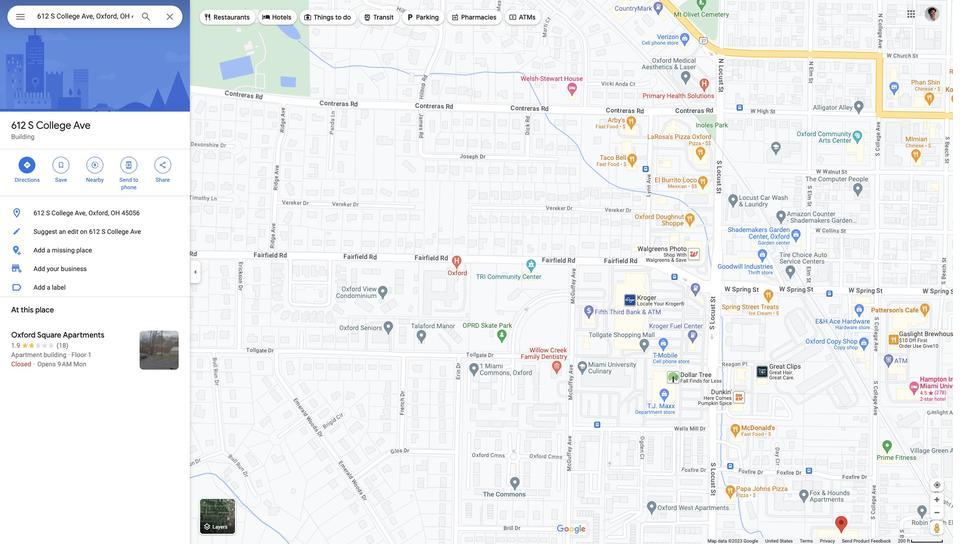 Task type: describe. For each thing, give the bounding box(es) containing it.
google
[[744, 539, 759, 544]]

 things to do
[[304, 12, 351, 22]]

college for ave
[[36, 119, 71, 132]]

suggest an edit on 612 s college ave
[[34, 228, 141, 236]]

add a missing place button
[[0, 241, 190, 260]]

terms button
[[800, 539, 813, 545]]

directions
[[15, 177, 40, 183]]


[[203, 12, 212, 22]]

atms
[[519, 13, 536, 21]]


[[304, 12, 312, 22]]

·
[[68, 352, 70, 359]]

s inside button
[[102, 228, 105, 236]]


[[23, 160, 31, 170]]

opens
[[37, 361, 56, 368]]

oxford
[[11, 331, 36, 340]]

college for ave,
[[52, 210, 73, 217]]

612 s college ave, oxford, oh 45056
[[34, 210, 140, 217]]

building
[[11, 133, 35, 141]]


[[451, 12, 460, 22]]

©2023
[[729, 539, 743, 544]]

footer inside google maps element
[[708, 539, 898, 545]]

suggest
[[34, 228, 57, 236]]

add a missing place
[[34, 247, 92, 254]]

send to phone
[[119, 177, 138, 191]]

mon
[[73, 361, 87, 368]]

nearby
[[86, 177, 104, 183]]

suggest an edit on 612 s college ave button
[[0, 223, 190, 241]]

transit
[[374, 13, 394, 21]]

9 am
[[57, 361, 72, 368]]

building
[[44, 352, 67, 359]]

google maps element
[[0, 0, 954, 545]]

(18)
[[57, 342, 68, 350]]

collapse side panel image
[[190, 267, 201, 278]]

actions for 612 s college ave region
[[0, 149, 190, 196]]

business
[[61, 265, 87, 273]]

at this place
[[11, 306, 54, 315]]

privacy
[[820, 539, 835, 544]]

show street view coverage image
[[931, 521, 944, 535]]

united states button
[[766, 539, 793, 545]]


[[262, 12, 270, 22]]

 hotels
[[262, 12, 292, 22]]

product
[[854, 539, 870, 544]]

zoom out image
[[934, 510, 941, 517]]

612 for ave
[[11, 119, 26, 132]]

612 s college ave building
[[11, 119, 91, 141]]

layers
[[213, 525, 228, 531]]

add your business link
[[0, 260, 190, 278]]

do
[[343, 13, 351, 21]]


[[159, 160, 167, 170]]


[[363, 12, 372, 22]]

200 ft
[[898, 539, 911, 544]]

united states
[[766, 539, 793, 544]]

ave inside button
[[130, 228, 141, 236]]

1
[[88, 352, 92, 359]]

612 s college ave main content
[[0, 0, 190, 545]]

200 ft button
[[898, 539, 944, 544]]

this
[[21, 306, 34, 315]]

45056
[[122, 210, 140, 217]]

apartments
[[63, 331, 104, 340]]

united
[[766, 539, 779, 544]]

ave inside 612 s college ave building
[[73, 119, 91, 132]]

a for label
[[47, 284, 50, 291]]

add for add a label
[[34, 284, 45, 291]]


[[125, 160, 133, 170]]

612 inside button
[[89, 228, 100, 236]]

college inside button
[[107, 228, 129, 236]]

send product feedback button
[[842, 539, 891, 545]]

oxford square apartments
[[11, 331, 104, 340]]

 button
[[7, 6, 34, 30]]

s for ave,
[[46, 210, 50, 217]]

show your location image
[[934, 481, 942, 490]]

none field inside 612 s college ave, oxford, oh 45056 field
[[37, 11, 133, 22]]

restaurants
[[214, 13, 250, 21]]

add a label
[[34, 284, 66, 291]]

map
[[708, 539, 717, 544]]

a for missing
[[47, 247, 50, 254]]

1 vertical spatial place
[[35, 306, 54, 315]]

terms
[[800, 539, 813, 544]]

send product feedback
[[842, 539, 891, 544]]

oxford,
[[88, 210, 109, 217]]



Task type: vqa. For each thing, say whether or not it's contained in the screenshot.
ave
yes



Task type: locate. For each thing, give the bounding box(es) containing it.
label
[[52, 284, 66, 291]]

2 vertical spatial college
[[107, 228, 129, 236]]

missing
[[52, 247, 75, 254]]

a left 'missing' on the top left
[[47, 247, 50, 254]]

add a label button
[[0, 278, 190, 297]]

privacy button
[[820, 539, 835, 545]]

0 horizontal spatial place
[[35, 306, 54, 315]]

add down suggest
[[34, 247, 45, 254]]

edit
[[68, 228, 78, 236]]

s inside 'button'
[[46, 210, 50, 217]]

add for add your business
[[34, 265, 45, 273]]

feedback
[[871, 539, 891, 544]]

0 vertical spatial a
[[47, 247, 50, 254]]

2 vertical spatial s
[[102, 228, 105, 236]]

2 a from the top
[[47, 284, 50, 291]]

send inside send to phone
[[119, 177, 132, 183]]

to left do
[[335, 13, 342, 21]]

1.9 stars 18 reviews image
[[11, 341, 68, 351]]

ave,
[[75, 210, 87, 217]]

send
[[119, 177, 132, 183], [842, 539, 853, 544]]

s for ave
[[28, 119, 34, 132]]

add inside add a missing place button
[[34, 247, 45, 254]]

to
[[335, 13, 342, 21], [133, 177, 138, 183]]

ft
[[907, 539, 911, 544]]

2 horizontal spatial 612
[[89, 228, 100, 236]]

s inside 612 s college ave building
[[28, 119, 34, 132]]

612 inside 'button'
[[34, 210, 45, 217]]

square
[[37, 331, 61, 340]]

612 inside 612 s college ave building
[[11, 119, 26, 132]]

1 horizontal spatial send
[[842, 539, 853, 544]]

1 horizontal spatial ave
[[130, 228, 141, 236]]

college
[[36, 119, 71, 132], [52, 210, 73, 217], [107, 228, 129, 236]]

a inside button
[[47, 247, 50, 254]]

add left label
[[34, 284, 45, 291]]

1 horizontal spatial to
[[335, 13, 342, 21]]


[[509, 12, 517, 22]]

1 vertical spatial a
[[47, 284, 50, 291]]

to inside  things to do
[[335, 13, 342, 21]]

save
[[55, 177, 67, 183]]


[[91, 160, 99, 170]]

0 horizontal spatial 612
[[11, 119, 26, 132]]

ave
[[73, 119, 91, 132], [130, 228, 141, 236]]

send inside button
[[842, 539, 853, 544]]

1 vertical spatial send
[[842, 539, 853, 544]]

s up building
[[28, 119, 34, 132]]

None field
[[37, 11, 133, 22]]

612 up suggest
[[34, 210, 45, 217]]

1 vertical spatial 612
[[34, 210, 45, 217]]

college inside 'button'
[[52, 210, 73, 217]]

0 vertical spatial send
[[119, 177, 132, 183]]

add your business
[[34, 265, 87, 273]]

200
[[898, 539, 906, 544]]

phone
[[121, 184, 137, 191]]


[[57, 160, 65, 170]]

college up 
[[36, 119, 71, 132]]

add for add a missing place
[[34, 247, 45, 254]]

s up suggest
[[46, 210, 50, 217]]

 atms
[[509, 12, 536, 22]]


[[15, 10, 26, 23]]

send left "product"
[[842, 539, 853, 544]]

add
[[34, 247, 45, 254], [34, 265, 45, 273], [34, 284, 45, 291]]

0 vertical spatial 612
[[11, 119, 26, 132]]

0 vertical spatial place
[[76, 247, 92, 254]]

1 add from the top
[[34, 247, 45, 254]]

0 vertical spatial add
[[34, 247, 45, 254]]

parking
[[416, 13, 439, 21]]

612 up building
[[11, 119, 26, 132]]

612 for ave,
[[34, 210, 45, 217]]

to inside send to phone
[[133, 177, 138, 183]]

college down oh
[[107, 228, 129, 236]]

your
[[47, 265, 59, 273]]

2 vertical spatial 612
[[89, 228, 100, 236]]

data
[[718, 539, 727, 544]]

hotels
[[272, 13, 292, 21]]

2 vertical spatial add
[[34, 284, 45, 291]]

send for send to phone
[[119, 177, 132, 183]]

things
[[314, 13, 334, 21]]

s
[[28, 119, 34, 132], [46, 210, 50, 217], [102, 228, 105, 236]]

footer
[[708, 539, 898, 545]]

0 horizontal spatial ave
[[73, 119, 91, 132]]

to up 'phone'
[[133, 177, 138, 183]]

send for send product feedback
[[842, 539, 853, 544]]

on
[[80, 228, 87, 236]]

place
[[76, 247, 92, 254], [35, 306, 54, 315]]

1 horizontal spatial 612
[[34, 210, 45, 217]]

612 right on
[[89, 228, 100, 236]]

footer containing map data ©2023 google
[[708, 539, 898, 545]]

states
[[780, 539, 793, 544]]

1 horizontal spatial s
[[46, 210, 50, 217]]

map data ©2023 google
[[708, 539, 759, 544]]

612 S College Ave, Oxford, OH 45056 field
[[7, 6, 183, 28]]

612 s college ave, oxford, oh 45056 button
[[0, 204, 190, 223]]

zoom in image
[[934, 497, 941, 504]]

add inside add a label button
[[34, 284, 45, 291]]

a left label
[[47, 284, 50, 291]]

google account: tariq douglas  
(tariq.douglas@adept.ai) image
[[925, 6, 940, 21]]

add left your
[[34, 265, 45, 273]]

2 add from the top
[[34, 265, 45, 273]]

1 vertical spatial to
[[133, 177, 138, 183]]

3 add from the top
[[34, 284, 45, 291]]

1 vertical spatial ave
[[130, 228, 141, 236]]

0 horizontal spatial s
[[28, 119, 34, 132]]

0 horizontal spatial send
[[119, 177, 132, 183]]

 parking
[[406, 12, 439, 22]]

at
[[11, 306, 19, 315]]

college left "ave,"
[[52, 210, 73, 217]]

share
[[156, 177, 170, 183]]

oh
[[111, 210, 120, 217]]

add inside add your business link
[[34, 265, 45, 273]]

 transit
[[363, 12, 394, 22]]

a inside button
[[47, 284, 50, 291]]

2 horizontal spatial s
[[102, 228, 105, 236]]

1 vertical spatial add
[[34, 265, 45, 273]]

place inside button
[[76, 247, 92, 254]]

apartment building · floor 1 closed ⋅ opens 9 am mon
[[11, 352, 92, 368]]

0 horizontal spatial to
[[133, 177, 138, 183]]

 restaurants
[[203, 12, 250, 22]]

pharmacies
[[461, 13, 497, 21]]

 pharmacies
[[451, 12, 497, 22]]

send up 'phone'
[[119, 177, 132, 183]]

closed
[[11, 361, 31, 368]]

floor
[[71, 352, 86, 359]]

1 vertical spatial college
[[52, 210, 73, 217]]

 search field
[[7, 6, 183, 30]]

an
[[59, 228, 66, 236]]

0 vertical spatial s
[[28, 119, 34, 132]]

apartment
[[11, 352, 42, 359]]

0 vertical spatial to
[[335, 13, 342, 21]]

1 horizontal spatial place
[[76, 247, 92, 254]]

college inside 612 s college ave building
[[36, 119, 71, 132]]

1 a from the top
[[47, 247, 50, 254]]

0 vertical spatial college
[[36, 119, 71, 132]]

0 vertical spatial ave
[[73, 119, 91, 132]]

s down "oxford,"
[[102, 228, 105, 236]]

1.9
[[11, 342, 20, 350]]

place right this
[[35, 306, 54, 315]]


[[406, 12, 414, 22]]

a
[[47, 247, 50, 254], [47, 284, 50, 291]]

place down on
[[76, 247, 92, 254]]

⋅
[[33, 361, 36, 368]]

1 vertical spatial s
[[46, 210, 50, 217]]



